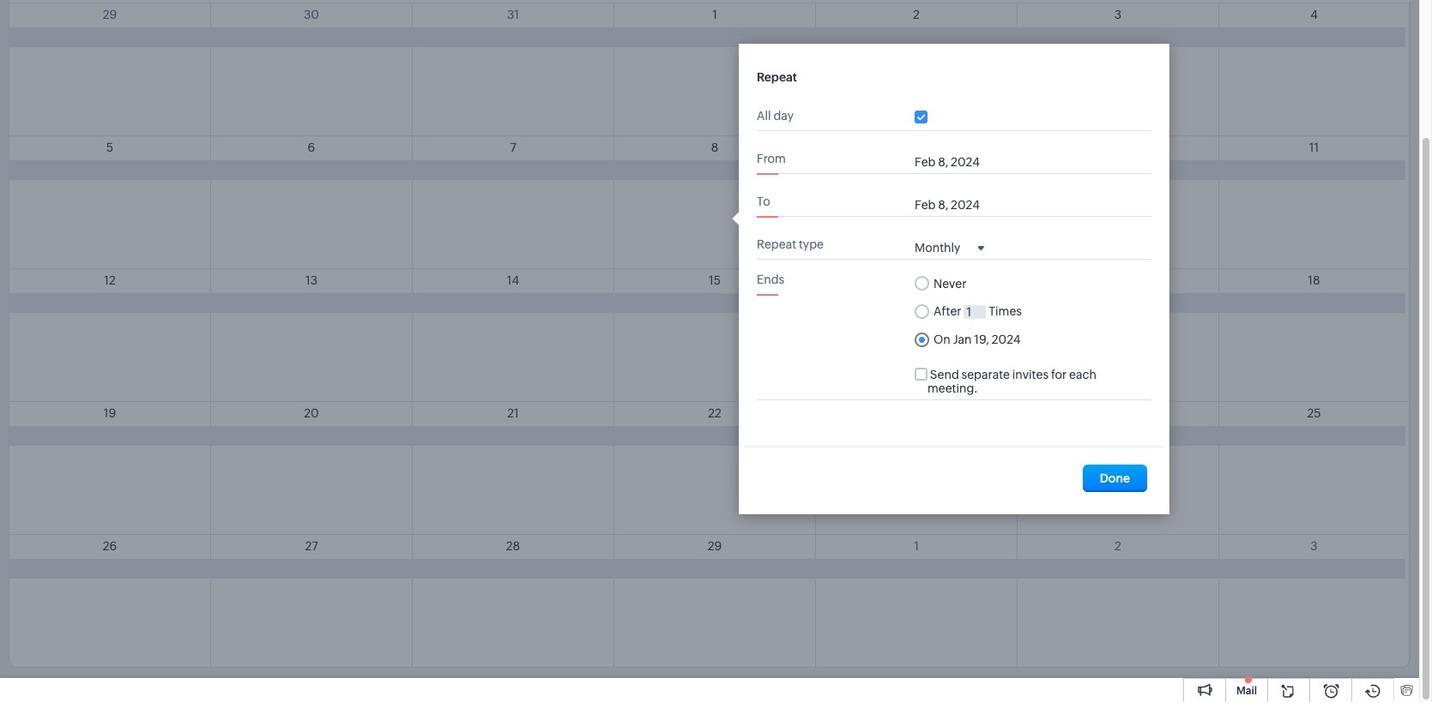 Task type: describe. For each thing, give the bounding box(es) containing it.
5
[[106, 141, 113, 154]]

15
[[709, 274, 721, 288]]

19
[[104, 407, 116, 421]]

31
[[507, 8, 519, 21]]

21
[[507, 407, 519, 421]]

1 vertical spatial 1
[[914, 540, 919, 554]]

all
[[757, 109, 771, 123]]

meeting.
[[928, 382, 978, 396]]

type
[[799, 238, 824, 251]]

0 horizontal spatial 3
[[1115, 8, 1122, 21]]

7
[[510, 141, 516, 154]]

after
[[934, 304, 964, 318]]

mmm d, yyyy text field
[[915, 155, 1009, 169]]

send separate invites for each meeting.
[[928, 368, 1099, 396]]

for
[[1051, 368, 1067, 382]]

26
[[103, 540, 117, 554]]

30
[[304, 8, 319, 21]]

13
[[306, 274, 318, 288]]

ends
[[757, 273, 785, 287]]

separate
[[962, 368, 1010, 382]]

27
[[305, 540, 318, 554]]

22
[[708, 407, 722, 421]]

day
[[774, 109, 794, 123]]

0 vertical spatial 2
[[913, 8, 920, 21]]

0 horizontal spatial 29
[[103, 8, 117, 21]]

12
[[104, 274, 116, 288]]

from
[[757, 152, 786, 166]]

invites
[[1013, 368, 1049, 382]]

repeat for repeat
[[757, 70, 797, 84]]

on
[[934, 333, 953, 347]]



Task type: locate. For each thing, give the bounding box(es) containing it.
never
[[934, 277, 967, 291]]

1
[[713, 8, 717, 21], [914, 540, 919, 554]]

Monthly field
[[915, 240, 985, 255]]

29
[[103, 8, 117, 21], [708, 540, 722, 554]]

repeat up all day
[[757, 70, 797, 84]]

0 vertical spatial 1
[[713, 8, 717, 21]]

1 vertical spatial repeat
[[757, 238, 797, 251]]

1 horizontal spatial 2
[[1115, 540, 1122, 554]]

1 vertical spatial 29
[[708, 540, 722, 554]]

repeat for repeat type
[[757, 238, 797, 251]]

1 vertical spatial mmm d, yyyy text field
[[953, 333, 1085, 347]]

0 horizontal spatial 2
[[913, 8, 920, 21]]

each
[[1069, 368, 1097, 382]]

20
[[304, 407, 319, 421]]

repeat type
[[757, 238, 824, 251]]

0 horizontal spatial 1
[[713, 8, 717, 21]]

mmm d, yyyy text field down mmm d, yyyy text field
[[915, 198, 1009, 212]]

9
[[913, 141, 920, 154]]

25
[[1308, 407, 1321, 421]]

1 vertical spatial 3
[[1311, 540, 1318, 554]]

3
[[1115, 8, 1122, 21], [1311, 540, 1318, 554]]

0 vertical spatial repeat
[[757, 70, 797, 84]]

0 vertical spatial 3
[[1115, 8, 1122, 21]]

11
[[1310, 141, 1319, 154]]

send
[[930, 368, 959, 382]]

repeat left type
[[757, 238, 797, 251]]

2
[[913, 8, 920, 21], [1115, 540, 1122, 554]]

mmm d, yyyy text field
[[915, 198, 1009, 212], [953, 333, 1085, 347]]

mail
[[1237, 686, 1257, 698]]

all day
[[757, 109, 794, 123]]

2 repeat from the top
[[757, 238, 797, 251]]

8
[[711, 141, 719, 154]]

1 horizontal spatial 1
[[914, 540, 919, 554]]

0 vertical spatial 29
[[103, 8, 117, 21]]

6
[[308, 141, 315, 154]]

to
[[757, 195, 771, 209]]

14
[[507, 274, 519, 288]]

1 vertical spatial 2
[[1115, 540, 1122, 554]]

repeat
[[757, 70, 797, 84], [757, 238, 797, 251]]

None button
[[1083, 465, 1148, 493]]

times
[[987, 304, 1022, 318]]

18
[[1308, 274, 1321, 288]]

monthly
[[915, 241, 961, 255]]

4
[[1311, 8, 1318, 21]]

1 horizontal spatial 29
[[708, 540, 722, 554]]

16
[[910, 274, 923, 288]]

28
[[506, 540, 520, 554]]

None text field
[[964, 306, 987, 319]]

mmm d, yyyy text field down times
[[953, 333, 1085, 347]]

0 vertical spatial mmm d, yyyy text field
[[915, 198, 1009, 212]]

1 horizontal spatial 3
[[1311, 540, 1318, 554]]

1 repeat from the top
[[757, 70, 797, 84]]



Task type: vqa. For each thing, say whether or not it's contained in the screenshot.
'Jeremy' related to http://kingmanufacturing.com
no



